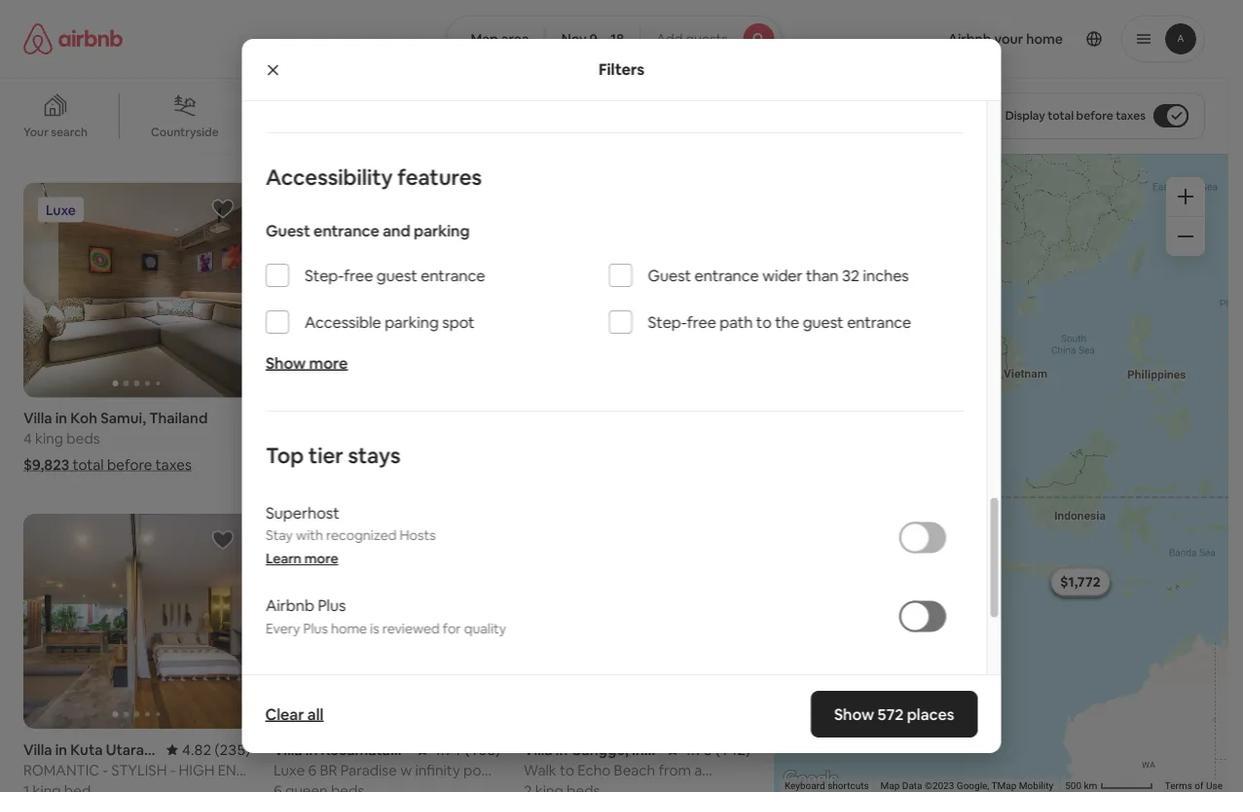Task type: describe. For each thing, give the bounding box(es) containing it.
nov 9 – 18
[[561, 30, 624, 48]]

filters dialog
[[242, 0, 1001, 753]]

villa in koh samui, thailand 7 beds $18,867 total before taxes
[[274, 409, 458, 475]]

accessibility features
[[265, 163, 481, 191]]

display total before taxes
[[1005, 108, 1146, 123]]

7
[[274, 430, 281, 449]]

data
[[902, 780, 922, 792]]

tmap
[[992, 780, 1017, 792]]

samui, for fell,
[[351, 57, 396, 76]]

wider
[[762, 265, 802, 285]]

8
[[274, 78, 282, 97]]

superhost
[[265, 503, 339, 523]]

mobility
[[1019, 780, 1053, 792]]

koh for designed
[[321, 57, 348, 76]]

taxes inside the 10 beds designed by fractal architecture $13,127 total before taxes
[[158, 124, 194, 143]]

beds inside 4 beds $8,764 total before taxes
[[535, 98, 569, 117]]

show for show more
[[265, 353, 305, 373]]

designed inside the 10 beds designed by fractal architecture $13,127 total before taxes
[[23, 98, 87, 117]]

terms of use
[[1165, 780, 1223, 792]]

500 km
[[1065, 780, 1100, 792]]

$3,193
[[1061, 575, 1101, 593]]

guest for guest entrance and parking
[[265, 221, 310, 241]]

guest for guest entrance wider than 32 inches
[[647, 265, 691, 285]]

tier
[[308, 442, 343, 469]]

private
[[421, 125, 459, 140]]

all
[[307, 704, 324, 724]]

samui, for taxes
[[100, 409, 146, 428]]

in for 4
[[55, 409, 67, 428]]

google map
showing 23 stays. region
[[774, 154, 1229, 792]]

$3,184
[[1060, 573, 1101, 591]]

zoom in image
[[1178, 189, 1193, 204]]

taxes inside villa in koh samui, thailand 7 beds $18,867 total before taxes
[[412, 456, 448, 475]]

500 km button
[[1059, 779, 1159, 792]]

by inside the 10 beds designed by fractal architecture $13,127 total before taxes
[[91, 98, 107, 117]]

places
[[907, 704, 954, 724]]

reviewed
[[382, 619, 439, 637]]

keyboard
[[785, 780, 825, 792]]

4 inside 4 beds $8,764 total before taxes
[[524, 98, 532, 117]]

0 horizontal spatial guest
[[376, 265, 417, 285]]

iconic cities
[[528, 124, 593, 139]]

king for 8
[[285, 78, 314, 97]]

500
[[1065, 780, 1082, 792]]

beds inside the 10 beds designed by fractal architecture $13,127 total before taxes
[[41, 78, 75, 97]]

rooms
[[462, 125, 497, 140]]

before inside villa in koh samui, thailand 7 beds $18,867 total before taxes
[[364, 456, 409, 475]]

0 vertical spatial more
[[309, 353, 347, 373]]

cities
[[564, 124, 593, 139]]

total inside the 10 beds designed by fractal architecture $13,127 total before taxes
[[75, 124, 106, 143]]

show more
[[265, 353, 347, 373]]

$13,127 button
[[901, 392, 964, 419]]

in for 8
[[305, 57, 318, 76]]

$1,772 button
[[1051, 568, 1109, 596]]

koh for total
[[321, 409, 348, 428]]

guest entrance wider than 32 inches
[[647, 265, 908, 285]]

accessibility
[[265, 163, 392, 191]]

terms
[[1165, 780, 1192, 792]]

more inside superhost stay with recognized hosts learn more
[[304, 550, 338, 568]]

4 beds $8,764 total before taxes
[[524, 98, 692, 143]]

learn more link
[[265, 550, 338, 568]]

entrance up path in the right of the page
[[694, 265, 758, 285]]

in left lipa
[[556, 409, 568, 428]]

thailand for villa in lipa noi, thailand
[[632, 409, 691, 428]]

architecture
[[159, 98, 244, 117]]

$1,369 button
[[1051, 568, 1110, 596]]

(5)
[[232, 57, 250, 76]]

total inside villa in koh samui, thailand 7 beds $18,867 total before taxes
[[329, 456, 361, 475]]

iconic
[[528, 124, 561, 139]]

572
[[878, 704, 904, 724]]

for
[[442, 619, 461, 637]]

luxe
[[810, 125, 836, 140]]

$2,272
[[1059, 574, 1102, 591]]

4.82
[[182, 740, 212, 759]]

learn
[[265, 550, 301, 568]]

villa for 7
[[274, 409, 302, 428]]

step- for step-free guest entrance
[[304, 265, 343, 285]]

top
[[265, 442, 303, 469]]

$1,875
[[1060, 573, 1101, 591]]

4 inside villa in koh samui, thailand 4 king beds $9,823 total before taxes
[[23, 430, 32, 449]]

villa for 4
[[23, 409, 52, 428]]

before inside the 10 beds designed by fractal architecture $13,127 total before taxes
[[109, 124, 155, 143]]

samui, inside villa in koh samui, thailand 7 beds $18,867 total before taxes
[[351, 409, 396, 428]]

10
[[23, 78, 38, 97]]

villa left lipa
[[524, 409, 553, 428]]

terms of use link
[[1165, 780, 1223, 792]]

entrance left and
[[313, 221, 379, 241]]

camping
[[338, 125, 388, 140]]

1 vertical spatial plus
[[303, 619, 327, 637]]

4.75
[[683, 740, 712, 759]]

beds inside villa in koh samui, thailand 7 beds $18,867 total before taxes
[[285, 430, 318, 449]]

cabins
[[718, 125, 756, 140]]

display total before taxes button
[[989, 92, 1205, 139]]

total right the '$31,779'
[[328, 124, 359, 143]]

none search field containing map area
[[446, 16, 782, 62]]

before down gary
[[362, 124, 408, 143]]

$1,369
[[1059, 573, 1101, 591]]

superhost stay with recognized hosts learn more
[[265, 503, 435, 568]]

clear all
[[265, 704, 324, 724]]

zoom out image
[[1178, 229, 1193, 244]]

add to wishlist: villa in kuta utara, indonesia image
[[211, 528, 235, 552]]

add guests
[[656, 30, 728, 48]]

1 vertical spatial parking
[[384, 312, 438, 332]]

4.75 (142)
[[683, 740, 751, 759]]

5.0 out of 5 average rating,  5 reviews image
[[193, 57, 250, 76]]

is
[[370, 619, 379, 637]]

add to wishlist: villa in koh samui, thailand image
[[211, 197, 235, 220]]

$1,779 button
[[1051, 568, 1110, 596]]

architects
[[274, 117, 344, 136]]

villa in koh samui, thailand 4 king beds $9,823 total before taxes
[[23, 409, 208, 475]]

your search
[[23, 125, 88, 140]]

design
[[258, 125, 296, 140]]

gary
[[361, 98, 393, 117]]

taxes inside button
[[1116, 108, 1146, 123]]

before inside 4 beds $8,764 total before taxes
[[607, 124, 652, 143]]

with
[[295, 527, 323, 544]]

spot
[[442, 312, 474, 332]]



Task type: vqa. For each thing, say whether or not it's contained in the screenshot.
the End of Inbox data group
no



Task type: locate. For each thing, give the bounding box(es) containing it.
show down 'accessible'
[[265, 353, 305, 373]]

$13,127 inside button
[[910, 396, 956, 414]]

villa in lipa noi, thailand
[[524, 409, 691, 428]]

total inside villa in koh samui, thailand 4 king beds $9,823 total before taxes
[[72, 456, 104, 475]]

show 572 places
[[834, 704, 954, 724]]

None search field
[[446, 16, 782, 62]]

plus up home on the left
[[317, 596, 346, 615]]

map data ©2023 google, tmap mobility
[[881, 780, 1053, 792]]

guest
[[376, 265, 417, 285], [802, 312, 843, 332]]

step- for step-free path to the guest entrance
[[647, 312, 686, 332]]

1 designed from the left
[[23, 98, 87, 117]]

guest right the
[[802, 312, 843, 332]]

1 horizontal spatial designed
[[274, 98, 338, 117]]

in inside villa in koh samui, thailand 4 king beds $9,823 total before taxes
[[55, 409, 67, 428]]

keyboard shortcuts button
[[785, 779, 869, 792]]

airbnb
[[265, 596, 314, 615]]

0 vertical spatial parking
[[413, 221, 469, 241]]

thailand for villa in koh samui, thailand 8 king beds designed by gary fell, gfab architects
[[399, 57, 458, 76]]

inches
[[863, 265, 908, 285]]

0 vertical spatial map
[[471, 30, 498, 48]]

0 horizontal spatial 4
[[23, 430, 32, 449]]

your
[[23, 125, 48, 140]]

total right display on the top of the page
[[1048, 108, 1074, 123]]

thailand for villa in koh samui, thailand 7 beds $18,867 total before taxes
[[399, 409, 458, 428]]

1 vertical spatial more
[[304, 550, 338, 568]]

fell,
[[396, 98, 422, 117]]

1 vertical spatial guest
[[647, 265, 691, 285]]

beds inside villa in koh samui, thailand 8 king beds designed by gary fell, gfab architects
[[317, 78, 350, 97]]

before inside display total before taxes button
[[1076, 108, 1113, 123]]

tropical
[[629, 125, 674, 140]]

0 vertical spatial 4
[[524, 98, 532, 117]]

guest down and
[[376, 265, 417, 285]]

beds up iconic
[[535, 98, 569, 117]]

by
[[91, 98, 107, 117], [341, 98, 357, 117]]

before right tier
[[364, 456, 409, 475]]

beds up $9,823
[[67, 430, 100, 449]]

villa inside villa in koh samui, thailand 8 king beds designed by gary fell, gfab architects
[[274, 57, 302, 76]]

1 horizontal spatial map
[[881, 780, 900, 792]]

before down fractal
[[109, 124, 155, 143]]

total
[[1048, 108, 1074, 123], [75, 124, 106, 143], [328, 124, 359, 143], [572, 124, 604, 143], [72, 456, 104, 475], [329, 456, 361, 475]]

stay
[[265, 527, 292, 544]]

0 horizontal spatial free
[[343, 265, 373, 285]]

villa inside villa in koh samui, thailand 4 king beds $9,823 total before taxes
[[23, 409, 52, 428]]

parking
[[413, 221, 469, 241], [384, 312, 438, 332]]

features
[[397, 163, 481, 191]]

0 vertical spatial plus
[[317, 596, 346, 615]]

map
[[471, 30, 498, 48], [881, 780, 900, 792]]

0 horizontal spatial map
[[471, 30, 498, 48]]

google image
[[779, 767, 843, 792]]

4.75 out of 5 average rating,  142 reviews image
[[667, 740, 751, 759]]

more down 'accessible'
[[309, 353, 347, 373]]

0 vertical spatial guest
[[265, 221, 310, 241]]

taxes
[[1116, 108, 1146, 123], [158, 124, 194, 143], [411, 124, 447, 143], [655, 124, 692, 143], [155, 456, 192, 475], [412, 456, 448, 475]]

entrance
[[313, 221, 379, 241], [420, 265, 485, 285], [694, 265, 758, 285], [847, 312, 911, 332]]

thailand inside villa in koh samui, thailand 8 king beds designed by gary fell, gfab architects
[[399, 57, 458, 76]]

villa for 8
[[274, 57, 302, 76]]

4.71 out of 5 average rating,  105 reviews image
[[417, 740, 500, 759]]

in inside villa in koh samui, thailand 8 king beds designed by gary fell, gfab architects
[[305, 57, 318, 76]]

in inside villa in koh samui, thailand 7 beds $18,867 total before taxes
[[305, 409, 318, 428]]

$1,772
[[1060, 573, 1101, 591]]

1 vertical spatial 4
[[23, 430, 32, 449]]

2 by from the left
[[341, 98, 357, 117]]

fractal
[[110, 98, 156, 117]]

before inside villa in koh samui, thailand 4 king beds $9,823 total before taxes
[[107, 456, 152, 475]]

add guests button
[[640, 16, 782, 62]]

guests
[[686, 30, 728, 48]]

0 horizontal spatial step-
[[304, 265, 343, 285]]

clear all button
[[256, 695, 333, 734]]

0 horizontal spatial by
[[91, 98, 107, 117]]

map for map data ©2023 google, tmap mobility
[[881, 780, 900, 792]]

1 horizontal spatial step-
[[647, 312, 686, 332]]

$9,823
[[23, 456, 69, 475]]

by inside villa in koh samui, thailand 8 king beds designed by gary fell, gfab architects
[[341, 98, 357, 117]]

0 horizontal spatial guest
[[265, 221, 310, 241]]

1 horizontal spatial free
[[686, 312, 716, 332]]

show 572 places link
[[811, 691, 978, 738]]

free left path in the right of the page
[[686, 312, 716, 332]]

koh inside villa in koh samui, thailand 4 king beds $9,823 total before taxes
[[70, 409, 97, 428]]

4.82 out of 5 average rating,  235 reviews image
[[167, 740, 250, 759]]

step-free path to the guest entrance
[[647, 312, 911, 332]]

accessible
[[304, 312, 381, 332]]

countryside
[[151, 125, 219, 140]]

clear
[[265, 704, 304, 724]]

$3,184 button
[[1051, 568, 1110, 596]]

1 vertical spatial king
[[35, 430, 63, 449]]

free for path
[[686, 312, 716, 332]]

total right $9,823
[[72, 456, 104, 475]]

beds right the 7
[[285, 430, 318, 449]]

designed up your search at the top of page
[[23, 98, 87, 117]]

total right $8,764
[[572, 124, 604, 143]]

$3,193 button
[[1052, 570, 1110, 597]]

group containing iconic cities
[[0, 78, 871, 154]]

koh inside villa in koh samui, thailand 8 king beds designed by gary fell, gfab architects
[[321, 57, 348, 76]]

1 horizontal spatial guest
[[647, 265, 691, 285]]

shortcuts
[[828, 780, 869, 792]]

show left 572
[[834, 704, 874, 724]]

area
[[501, 30, 529, 48]]

0 vertical spatial step-
[[304, 265, 343, 285]]

total inside button
[[1048, 108, 1074, 123]]

0 horizontal spatial king
[[35, 430, 63, 449]]

9
[[590, 30, 598, 48]]

0 horizontal spatial show
[[265, 353, 305, 373]]

5.0
[[208, 57, 229, 76]]

thailand inside villa in koh samui, thailand 7 beds $18,867 total before taxes
[[399, 409, 458, 428]]

$8,764
[[524, 124, 569, 143]]

beds
[[41, 78, 75, 97], [317, 78, 350, 97], [535, 98, 569, 117], [67, 430, 100, 449], [285, 430, 318, 449]]

hosts
[[399, 527, 435, 544]]

1 vertical spatial step-
[[647, 312, 686, 332]]

to
[[756, 312, 771, 332]]

0 vertical spatial king
[[285, 78, 314, 97]]

2 designed from the left
[[274, 98, 338, 117]]

king for 4
[[35, 430, 63, 449]]

1 horizontal spatial 4
[[524, 98, 532, 117]]

4.71
[[432, 740, 462, 759]]

1 horizontal spatial $13,127
[[910, 396, 956, 414]]

1 horizontal spatial by
[[341, 98, 357, 117]]

1 vertical spatial $13,127
[[910, 396, 956, 414]]

nov
[[561, 30, 587, 48]]

every
[[265, 619, 300, 637]]

1 vertical spatial show
[[834, 704, 874, 724]]

free
[[343, 265, 373, 285], [686, 312, 716, 332]]

1 horizontal spatial show
[[834, 704, 874, 724]]

10 beds designed by fractal architecture $13,127 total before taxes
[[23, 78, 244, 143]]

total right your
[[75, 124, 106, 143]]

the
[[775, 312, 799, 332]]

king inside villa in koh samui, thailand 4 king beds $9,823 total before taxes
[[35, 430, 63, 449]]

parking left spot
[[384, 312, 438, 332]]

0 vertical spatial free
[[343, 265, 373, 285]]

©2023
[[925, 780, 954, 792]]

path
[[719, 312, 752, 332]]

in
[[305, 57, 318, 76], [55, 409, 67, 428], [305, 409, 318, 428], [556, 409, 568, 428]]

show
[[265, 353, 305, 373], [834, 704, 874, 724]]

4.82 (235)
[[182, 740, 250, 759]]

map area
[[471, 30, 529, 48]]

gfab
[[425, 98, 462, 117]]

step- up 'accessible'
[[304, 265, 343, 285]]

$2,272 button
[[1051, 569, 1111, 596]]

taxes inside villa in koh samui, thailand 4 king beds $9,823 total before taxes
[[155, 456, 192, 475]]

thailand for villa in koh samui, thailand 4 king beds $9,823 total before taxes
[[149, 409, 208, 428]]

koh for $9,823
[[70, 409, 97, 428]]

by left gary
[[341, 98, 357, 117]]

by left fractal
[[91, 98, 107, 117]]

step-
[[304, 265, 343, 285], [647, 312, 686, 332]]

32
[[842, 265, 859, 285]]

plus right every
[[303, 619, 327, 637]]

samui, inside villa in koh samui, thailand 4 king beds $9,823 total before taxes
[[100, 409, 146, 428]]

free down guest entrance and parking
[[343, 265, 373, 285]]

entrance up spot
[[420, 265, 485, 285]]

in up $9,823
[[55, 409, 67, 428]]

show more button
[[265, 353, 347, 373]]

noi,
[[603, 409, 629, 428]]

1 horizontal spatial guest
[[802, 312, 843, 332]]

villa up 8
[[274, 57, 302, 76]]

villa in koh samui, thailand 8 king beds designed by gary fell, gfab architects
[[274, 57, 462, 136]]

1 horizontal spatial king
[[285, 78, 314, 97]]

king up $9,823
[[35, 430, 63, 449]]

quality
[[464, 619, 506, 637]]

search
[[51, 125, 88, 140]]

1 by from the left
[[91, 98, 107, 117]]

koh inside villa in koh samui, thailand 7 beds $18,867 total before taxes
[[321, 409, 348, 428]]

$18,867
[[274, 456, 326, 475]]

guest entrance and parking
[[265, 221, 469, 241]]

0 vertical spatial show
[[265, 353, 305, 373]]

designed up the '$31,779'
[[274, 98, 338, 117]]

4 up $9,823
[[23, 430, 32, 449]]

0 vertical spatial $13,127
[[23, 124, 72, 143]]

stays
[[347, 442, 400, 469]]

of
[[1195, 780, 1204, 792]]

before right $9,823
[[107, 456, 152, 475]]

free for guest
[[343, 265, 373, 285]]

map inside button
[[471, 30, 498, 48]]

$31,779 total before taxes
[[274, 124, 447, 143]]

map area button
[[446, 16, 546, 62]]

5.0 (5)
[[208, 57, 250, 76]]

map left area
[[471, 30, 498, 48]]

group
[[0, 78, 871, 154], [23, 182, 250, 398], [274, 182, 500, 398], [524, 182, 751, 398], [23, 514, 250, 729], [274, 514, 500, 729], [524, 514, 751, 729]]

thailand inside villa in koh samui, thailand 4 king beds $9,823 total before taxes
[[149, 409, 208, 428]]

1 vertical spatial map
[[881, 780, 900, 792]]

0 horizontal spatial $13,127
[[23, 124, 72, 143]]

beds right 10
[[41, 78, 75, 97]]

step- left path in the right of the page
[[647, 312, 686, 332]]

designed inside villa in koh samui, thailand 8 king beds designed by gary fell, gfab architects
[[274, 98, 338, 117]]

taxes inside 4 beds $8,764 total before taxes
[[655, 124, 692, 143]]

km
[[1084, 780, 1097, 792]]

–
[[601, 30, 607, 48]]

map for map area
[[471, 30, 498, 48]]

1 vertical spatial guest
[[802, 312, 843, 332]]

before
[[1076, 108, 1113, 123], [109, 124, 155, 143], [362, 124, 408, 143], [607, 124, 652, 143], [107, 456, 152, 475], [364, 456, 409, 475]]

home
[[330, 619, 367, 637]]

parking right and
[[413, 221, 469, 241]]

18
[[610, 30, 624, 48]]

samui, inside villa in koh samui, thailand 8 king beds designed by gary fell, gfab architects
[[351, 57, 396, 76]]

villa inside villa in koh samui, thailand 7 beds $18,867 total before taxes
[[274, 409, 302, 428]]

$911
[[1067, 572, 1096, 590]]

(105)
[[465, 740, 500, 759]]

total inside 4 beds $8,764 total before taxes
[[572, 124, 604, 143]]

$13,127
[[23, 124, 72, 143], [910, 396, 956, 414]]

beds up architects
[[317, 78, 350, 97]]

villa up $9,823
[[23, 409, 52, 428]]

king inside villa in koh samui, thailand 8 king beds designed by gary fell, gfab architects
[[285, 78, 314, 97]]

map left data
[[881, 780, 900, 792]]

1 vertical spatial free
[[686, 312, 716, 332]]

entrance down inches at the top of page
[[847, 312, 911, 332]]

display
[[1005, 108, 1045, 123]]

more
[[309, 353, 347, 373], [304, 550, 338, 568]]

more down with
[[304, 550, 338, 568]]

before right cities
[[607, 124, 652, 143]]

(235)
[[215, 740, 250, 759]]

keyboard shortcuts
[[785, 780, 869, 792]]

profile element
[[806, 0, 1205, 78]]

king right 8
[[285, 78, 314, 97]]

in up architects
[[305, 57, 318, 76]]

before right display on the top of the page
[[1076, 108, 1113, 123]]

0 horizontal spatial designed
[[23, 98, 87, 117]]

0 vertical spatial guest
[[376, 265, 417, 285]]

villa up the 7
[[274, 409, 302, 428]]

in for 7
[[305, 409, 318, 428]]

total right $18,867
[[329, 456, 361, 475]]

show for show 572 places
[[834, 704, 874, 724]]

$31,779
[[274, 124, 325, 143]]

beds inside villa in koh samui, thailand 4 king beds $9,823 total before taxes
[[67, 430, 100, 449]]

4 up iconic
[[524, 98, 532, 117]]

$13,127 inside the 10 beds designed by fractal architecture $13,127 total before taxes
[[23, 124, 72, 143]]

in up tier
[[305, 409, 318, 428]]



